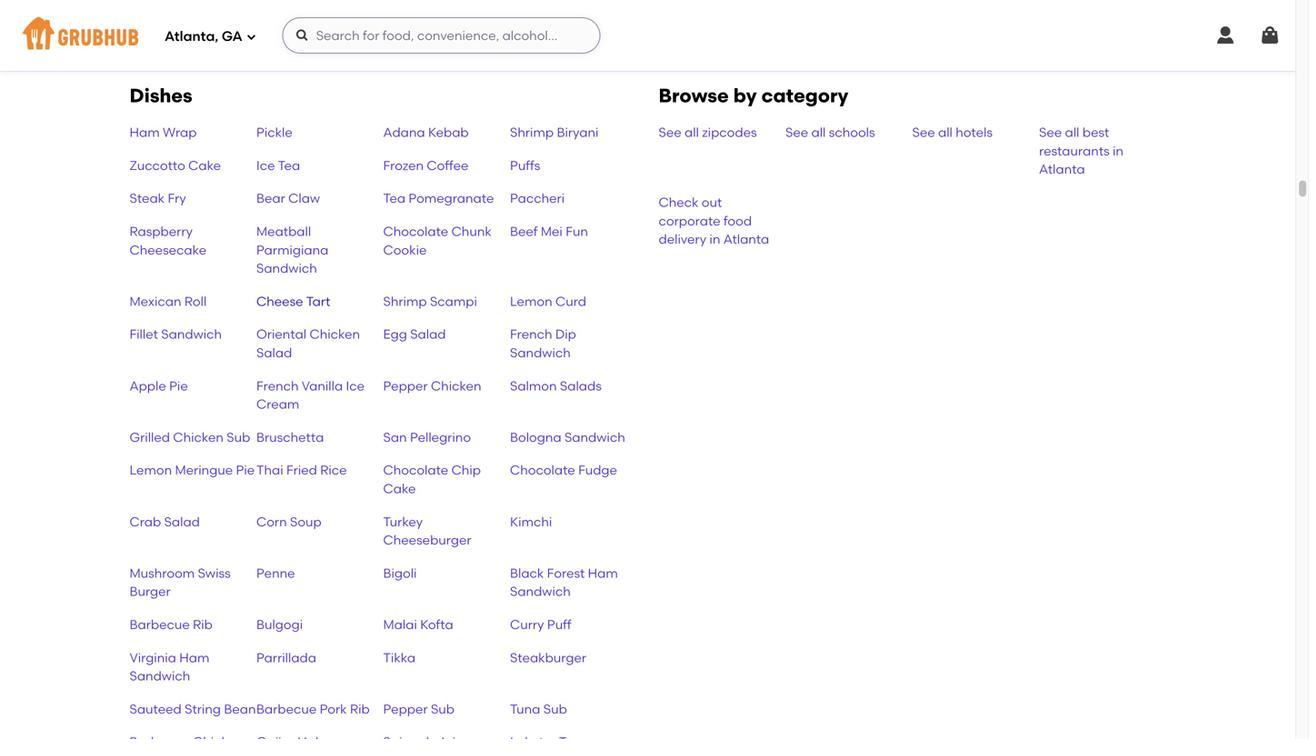 Task type: describe. For each thing, give the bounding box(es) containing it.
category
[[762, 84, 849, 107]]

barbecue pork rib link
[[256, 700, 383, 718]]

chocolate chip cake link
[[383, 461, 510, 498]]

mexican
[[130, 294, 181, 309]]

bologna sandwich
[[510, 429, 625, 445]]

see for see all best restaurants in atlanta
[[1039, 125, 1062, 140]]

penne
[[256, 565, 295, 581]]

black forest ham sandwich link
[[510, 564, 637, 601]]

1 horizontal spatial svg image
[[295, 28, 310, 43]]

ice tea link
[[256, 156, 383, 175]]

apple pie
[[130, 378, 188, 393]]

turkey cheeseburger
[[383, 514, 471, 548]]

french for french dip sandwich
[[510, 327, 552, 342]]

0 horizontal spatial svg image
[[246, 31, 257, 42]]

steakburger link
[[510, 648, 637, 685]]

egg
[[383, 327, 407, 342]]

steak
[[130, 191, 165, 206]]

0 horizontal spatial barbecue
[[130, 617, 190, 632]]

ice tea
[[256, 158, 300, 173]]

coffee
[[427, 158, 469, 173]]

crab salad link
[[130, 513, 256, 549]]

chicken for grilled
[[173, 429, 224, 445]]

mushroom swiss burger
[[130, 565, 231, 599]]

fillet
[[130, 327, 158, 342]]

adana kebab
[[383, 125, 469, 140]]

tikka
[[383, 650, 416, 665]]

see all zipcodes
[[659, 125, 757, 140]]

sandwich inside french dip sandwich
[[510, 345, 571, 360]]

check out corporate food delivery in atlanta
[[659, 195, 769, 247]]

fudge
[[578, 462, 617, 478]]

fried
[[286, 462, 317, 478]]

corporate
[[659, 213, 721, 228]]

corn
[[256, 514, 287, 529]]

zipcodes
[[702, 125, 757, 140]]

cheese tart
[[256, 294, 330, 309]]

out
[[702, 195, 722, 210]]

oriental chicken salad link
[[256, 325, 383, 362]]

kebab
[[428, 125, 469, 140]]

salad inside oriental chicken salad
[[256, 345, 292, 360]]

salmon
[[510, 378, 557, 393]]

chocolate inside "link"
[[510, 462, 575, 478]]

in inside see all best restaurants in atlanta
[[1113, 143, 1124, 159]]

lemon for lemon curd
[[510, 294, 552, 309]]

by
[[733, 84, 757, 107]]

lemon meringue pie thai fried rice
[[130, 462, 347, 478]]

all for zipcodes
[[685, 125, 699, 140]]

curry puff link
[[510, 615, 637, 634]]

restaurants
[[1039, 143, 1110, 159]]

salads
[[560, 378, 602, 393]]

frozen coffee
[[383, 158, 469, 173]]

0 horizontal spatial sub
[[227, 429, 250, 445]]

ga
[[222, 28, 243, 45]]

meatball parmigiana sandwich link
[[256, 222, 383, 278]]

see all schools
[[786, 125, 875, 140]]

ice inside french vanilla ice cream
[[346, 378, 365, 393]]

all for hotels
[[938, 125, 953, 140]]

lemon curd
[[510, 294, 586, 309]]

best
[[1083, 125, 1109, 140]]

check
[[659, 195, 699, 210]]

0 horizontal spatial pie
[[169, 378, 188, 393]]

browse by category
[[659, 84, 849, 107]]

grilled chicken sub bruschetta
[[130, 429, 324, 445]]

pomegranate
[[409, 191, 494, 206]]

sandwich inside virginia ham sandwich
[[130, 668, 190, 684]]

see for see all zipcodes
[[659, 125, 682, 140]]

meatball parmigiana sandwich
[[256, 224, 329, 276]]

1 horizontal spatial pie
[[236, 462, 255, 478]]

bologna sandwich link
[[510, 428, 637, 447]]

french vanilla ice cream link
[[256, 377, 383, 414]]

fry
[[168, 191, 186, 206]]

browse
[[659, 84, 729, 107]]

lemon meringue pie link
[[130, 461, 256, 498]]

cake inside chocolate chip cake
[[383, 481, 416, 496]]

puff
[[547, 617, 572, 632]]

chocolate fudge
[[510, 462, 617, 478]]

san pellegrino
[[383, 429, 471, 445]]

curry puff
[[510, 617, 572, 632]]

egg salad link
[[383, 325, 510, 362]]

shrimp biryani
[[510, 125, 599, 140]]

san pellegrino link
[[383, 428, 510, 447]]

zuccotto cake
[[130, 158, 221, 173]]

chocolate for cake
[[383, 462, 448, 478]]

in inside check out corporate food delivery in atlanta
[[710, 231, 720, 247]]

bear claw link
[[256, 189, 383, 208]]

all for best
[[1065, 125, 1080, 140]]

ham inside ham wrap link
[[130, 125, 160, 140]]

claw
[[288, 191, 320, 206]]

sub for tuna sub
[[543, 701, 567, 717]]

pepper for pepper chicken
[[383, 378, 428, 393]]

french for french vanilla ice cream
[[256, 378, 299, 393]]

check out corporate food delivery in atlanta link
[[659, 193, 786, 249]]

pepper chicken
[[383, 378, 481, 393]]

see all best restaurants in atlanta
[[1039, 125, 1124, 177]]

chocolate chunk cookie
[[383, 224, 492, 258]]

raspberry cheesecake
[[130, 224, 206, 258]]

virginia ham sandwich
[[130, 650, 210, 684]]

french dip sandwich
[[510, 327, 576, 360]]

turkey cheeseburger link
[[383, 513, 510, 549]]

bruschetta link
[[256, 428, 383, 447]]

penne link
[[256, 564, 383, 601]]

mushroom
[[130, 565, 195, 581]]

svg image
[[1215, 25, 1236, 46]]

sandwich up fudge
[[565, 429, 625, 445]]

ham inside virginia ham sandwich
[[179, 650, 210, 665]]

oriental chicken salad
[[256, 327, 360, 360]]

bigoli
[[383, 565, 417, 581]]

1 horizontal spatial rib
[[350, 701, 370, 717]]

meatball
[[256, 224, 311, 239]]

paccheri link
[[510, 189, 637, 208]]

sandwich inside black forest ham sandwich
[[510, 584, 571, 599]]

pepper sub
[[383, 701, 455, 717]]

salad for crab salad
[[164, 514, 200, 529]]



Task type: locate. For each thing, give the bounding box(es) containing it.
ham inside black forest ham sandwich
[[588, 565, 618, 581]]

bulgogi
[[256, 617, 303, 632]]

chunk
[[451, 224, 492, 239]]

in right restaurants at the right top of page
[[1113, 143, 1124, 159]]

shrimp for shrimp biryani
[[510, 125, 554, 140]]

cake inside the zuccotto cake link
[[188, 158, 221, 173]]

see left "hotels"
[[912, 125, 935, 140]]

see inside see all best restaurants in atlanta
[[1039, 125, 1062, 140]]

0 vertical spatial shrimp
[[510, 125, 554, 140]]

delivery
[[659, 231, 706, 247]]

0 vertical spatial pie
[[169, 378, 188, 393]]

atlanta down restaurants at the right top of page
[[1039, 162, 1085, 177]]

lemon for lemon meringue pie thai fried rice
[[130, 462, 172, 478]]

see up restaurants at the right top of page
[[1039, 125, 1062, 140]]

rib right pork
[[350, 701, 370, 717]]

0 vertical spatial chicken
[[310, 327, 360, 342]]

0 horizontal spatial chicken
[[173, 429, 224, 445]]

0 vertical spatial pepper
[[383, 378, 428, 393]]

salmon salads link
[[510, 377, 637, 414]]

sandwich down dip
[[510, 345, 571, 360]]

beef
[[510, 224, 538, 239]]

grilled
[[130, 429, 170, 445]]

svg image
[[1259, 25, 1281, 46], [295, 28, 310, 43], [246, 31, 257, 42]]

2 horizontal spatial chicken
[[431, 378, 481, 393]]

fun
[[566, 224, 588, 239]]

0 horizontal spatial lemon
[[130, 462, 172, 478]]

0 horizontal spatial ham
[[130, 125, 160, 140]]

4 all from the left
[[1065, 125, 1080, 140]]

1 vertical spatial rib
[[350, 701, 370, 717]]

all for schools
[[811, 125, 826, 140]]

chicken down cheese tart 'link'
[[310, 327, 360, 342]]

1 horizontal spatial barbecue
[[256, 701, 317, 717]]

2 see from the left
[[786, 125, 808, 140]]

salad right crab
[[164, 514, 200, 529]]

see for see all schools
[[786, 125, 808, 140]]

sandwich down virginia
[[130, 668, 190, 684]]

barbecue up virginia
[[130, 617, 190, 632]]

all down browse
[[685, 125, 699, 140]]

san
[[383, 429, 407, 445]]

chicken
[[310, 327, 360, 342], [431, 378, 481, 393], [173, 429, 224, 445]]

1 vertical spatial french
[[256, 378, 299, 393]]

virginia
[[130, 650, 176, 665]]

sandwich down black
[[510, 584, 571, 599]]

puffs link
[[510, 156, 637, 175]]

3 all from the left
[[938, 125, 953, 140]]

hotels
[[956, 125, 993, 140]]

pickle
[[256, 125, 293, 140]]

see all hotels
[[912, 125, 993, 140]]

frozen coffee link
[[383, 156, 510, 175]]

see for see all hotels
[[912, 125, 935, 140]]

0 vertical spatial atlanta
[[1039, 162, 1085, 177]]

chocolate chip cake
[[383, 462, 481, 496]]

ice right vanilla
[[346, 378, 365, 393]]

Search for food, convenience, alcohol... search field
[[283, 17, 601, 54]]

pie
[[169, 378, 188, 393], [236, 462, 255, 478]]

1 horizontal spatial tea
[[383, 191, 406, 206]]

1 vertical spatial pie
[[236, 462, 255, 478]]

thai
[[256, 462, 283, 478]]

1 horizontal spatial ice
[[346, 378, 365, 393]]

4 see from the left
[[1039, 125, 1062, 140]]

1 vertical spatial lemon
[[130, 462, 172, 478]]

string
[[185, 701, 221, 717]]

kimchi
[[510, 514, 552, 529]]

2 vertical spatial chicken
[[173, 429, 224, 445]]

ice up bear
[[256, 158, 275, 173]]

lemon inside 'link'
[[510, 294, 552, 309]]

see down category
[[786, 125, 808, 140]]

atlanta, ga
[[165, 28, 243, 45]]

pie left thai
[[236, 462, 255, 478]]

lemon curd link
[[510, 292, 637, 311]]

2 vertical spatial ham
[[179, 650, 210, 665]]

oriental
[[256, 327, 307, 342]]

ham right forest
[[588, 565, 618, 581]]

chocolate up cookie
[[383, 224, 448, 239]]

1 horizontal spatial chicken
[[310, 327, 360, 342]]

0 vertical spatial french
[[510, 327, 552, 342]]

lemon down grilled
[[130, 462, 172, 478]]

1 horizontal spatial atlanta
[[1039, 162, 1085, 177]]

scampi
[[430, 294, 477, 309]]

sauteed string bean barbecue pork rib
[[130, 701, 370, 717]]

atlanta inside check out corporate food delivery in atlanta
[[723, 231, 769, 247]]

tuna sub
[[510, 701, 567, 717]]

chicken down the egg salad link
[[431, 378, 481, 393]]

0 vertical spatial rib
[[193, 617, 213, 632]]

pellegrino
[[410, 429, 471, 445]]

pepper for pepper sub
[[383, 701, 428, 717]]

atlanta inside see all best restaurants in atlanta
[[1039, 162, 1085, 177]]

all
[[685, 125, 699, 140], [811, 125, 826, 140], [938, 125, 953, 140], [1065, 125, 1080, 140]]

ham down the barbecue rib link
[[179, 650, 210, 665]]

0 horizontal spatial tea
[[278, 158, 300, 173]]

1 horizontal spatial salad
[[256, 345, 292, 360]]

lemon
[[510, 294, 552, 309], [130, 462, 172, 478]]

cake up turkey
[[383, 481, 416, 496]]

paccheri
[[510, 191, 565, 206]]

1 vertical spatial cake
[[383, 481, 416, 496]]

forest
[[547, 565, 585, 581]]

pepper down the tikka
[[383, 701, 428, 717]]

1 horizontal spatial lemon
[[510, 294, 552, 309]]

1 horizontal spatial cake
[[383, 481, 416, 496]]

1 see from the left
[[659, 125, 682, 140]]

tea up bear claw
[[278, 158, 300, 173]]

crab salad
[[130, 514, 200, 529]]

1 vertical spatial salad
[[256, 345, 292, 360]]

apple pie link
[[130, 377, 256, 414]]

grilled chicken sub link
[[130, 428, 256, 447]]

lemon left curd
[[510, 294, 552, 309]]

salmon salads
[[510, 378, 602, 393]]

sub for pepper sub
[[431, 701, 455, 717]]

ham wrap
[[130, 125, 197, 140]]

1 all from the left
[[685, 125, 699, 140]]

pie right apple
[[169, 378, 188, 393]]

2 horizontal spatial salad
[[410, 327, 446, 342]]

kofta
[[420, 617, 453, 632]]

see all zipcodes link
[[659, 123, 786, 179]]

french dip sandwich link
[[510, 325, 637, 362]]

2 horizontal spatial sub
[[543, 701, 567, 717]]

all inside see all best restaurants in atlanta
[[1065, 125, 1080, 140]]

0 horizontal spatial atlanta
[[723, 231, 769, 247]]

0 vertical spatial barbecue
[[130, 617, 190, 632]]

barbecue right bean
[[256, 701, 317, 717]]

french left dip
[[510, 327, 552, 342]]

bologna
[[510, 429, 562, 445]]

chicken for oriental
[[310, 327, 360, 342]]

sub down the tikka link
[[431, 701, 455, 717]]

french up cream
[[256, 378, 299, 393]]

1 horizontal spatial in
[[1113, 143, 1124, 159]]

sandwich inside "meatball parmigiana sandwich"
[[256, 261, 317, 276]]

0 vertical spatial in
[[1113, 143, 1124, 159]]

sauteed string bean link
[[130, 700, 256, 718]]

chocolate
[[383, 224, 448, 239], [383, 462, 448, 478], [510, 462, 575, 478]]

rice
[[320, 462, 347, 478]]

curd
[[555, 294, 586, 309]]

chicken for pepper
[[431, 378, 481, 393]]

mexican roll
[[130, 294, 207, 309]]

0 vertical spatial salad
[[410, 327, 446, 342]]

parrillada link
[[256, 648, 383, 685]]

cream
[[256, 396, 299, 412]]

all left schools
[[811, 125, 826, 140]]

1 horizontal spatial french
[[510, 327, 552, 342]]

french inside french vanilla ice cream
[[256, 378, 299, 393]]

cheeseburger
[[383, 532, 471, 548]]

cheesecake
[[130, 242, 206, 258]]

1 vertical spatial pepper
[[383, 701, 428, 717]]

french inside french dip sandwich
[[510, 327, 552, 342]]

1 vertical spatial ham
[[588, 565, 618, 581]]

crab
[[130, 514, 161, 529]]

2 horizontal spatial svg image
[[1259, 25, 1281, 46]]

2 all from the left
[[811, 125, 826, 140]]

chip
[[451, 462, 481, 478]]

beef mei fun link
[[510, 222, 637, 278]]

1 vertical spatial ice
[[346, 378, 365, 393]]

all left "hotels"
[[938, 125, 953, 140]]

0 vertical spatial ice
[[256, 158, 275, 173]]

0 horizontal spatial salad
[[164, 514, 200, 529]]

see down browse
[[659, 125, 682, 140]]

salad
[[410, 327, 446, 342], [256, 345, 292, 360], [164, 514, 200, 529]]

1 horizontal spatial sub
[[431, 701, 455, 717]]

apple
[[130, 378, 166, 393]]

shrimp for shrimp scampi
[[383, 294, 427, 309]]

chocolate down bologna
[[510, 462, 575, 478]]

2 horizontal spatial ham
[[588, 565, 618, 581]]

sandwich down parmigiana
[[256, 261, 317, 276]]

atlanta down food
[[723, 231, 769, 247]]

0 horizontal spatial shrimp
[[383, 294, 427, 309]]

1 horizontal spatial ham
[[179, 650, 210, 665]]

chocolate down san pellegrino at the bottom of page
[[383, 462, 448, 478]]

chicken up meringue
[[173, 429, 224, 445]]

barbecue rib
[[130, 617, 213, 632]]

1 vertical spatial in
[[710, 231, 720, 247]]

zuccotto cake link
[[130, 156, 256, 175]]

0 vertical spatial ham
[[130, 125, 160, 140]]

0 horizontal spatial ice
[[256, 158, 275, 173]]

shrimp up egg salad
[[383, 294, 427, 309]]

salad right egg
[[410, 327, 446, 342]]

cake down ham wrap link
[[188, 158, 221, 173]]

chocolate fudge link
[[510, 461, 637, 498]]

soup
[[290, 514, 322, 529]]

rib
[[193, 617, 213, 632], [350, 701, 370, 717]]

tea down frozen
[[383, 191, 406, 206]]

0 horizontal spatial in
[[710, 231, 720, 247]]

ice
[[256, 158, 275, 173], [346, 378, 365, 393]]

salad down oriental
[[256, 345, 292, 360]]

frozen
[[383, 158, 424, 173]]

tea
[[278, 158, 300, 173], [383, 191, 406, 206]]

tart
[[306, 294, 330, 309]]

see all best restaurants in atlanta link
[[1039, 123, 1166, 179]]

3 see from the left
[[912, 125, 935, 140]]

1 vertical spatial barbecue
[[256, 701, 317, 717]]

in down the corporate on the top of the page
[[710, 231, 720, 247]]

chocolate for cookie
[[383, 224, 448, 239]]

all up restaurants at the right top of page
[[1065, 125, 1080, 140]]

chicken inside oriental chicken salad
[[310, 327, 360, 342]]

1 vertical spatial tea
[[383, 191, 406, 206]]

sub up lemon meringue pie thai fried rice
[[227, 429, 250, 445]]

sandwich down mexican roll link
[[161, 327, 222, 342]]

pepper inside pepper chicken link
[[383, 378, 428, 393]]

1 vertical spatial shrimp
[[383, 294, 427, 309]]

2 vertical spatial salad
[[164, 514, 200, 529]]

bean
[[224, 701, 256, 717]]

sub right "tuna"
[[543, 701, 567, 717]]

pepper down egg salad
[[383, 378, 428, 393]]

steakburger
[[510, 650, 586, 665]]

0 vertical spatial lemon
[[510, 294, 552, 309]]

cookie
[[383, 242, 427, 258]]

2 pepper from the top
[[383, 701, 428, 717]]

malai
[[383, 617, 417, 632]]

0 horizontal spatial cake
[[188, 158, 221, 173]]

black
[[510, 565, 544, 581]]

1 pepper from the top
[[383, 378, 428, 393]]

0 horizontal spatial french
[[256, 378, 299, 393]]

raspberry
[[130, 224, 193, 239]]

mexican roll link
[[130, 292, 256, 311]]

adana kebab link
[[383, 123, 510, 142]]

chocolate inside chocolate chip cake
[[383, 462, 448, 478]]

ham left wrap
[[130, 125, 160, 140]]

ham wrap link
[[130, 123, 256, 142]]

salad for egg salad
[[410, 327, 446, 342]]

0 horizontal spatial rib
[[193, 617, 213, 632]]

main navigation navigation
[[0, 0, 1296, 71]]

bear claw
[[256, 191, 320, 206]]

bruschetta
[[256, 429, 324, 445]]

0 vertical spatial tea
[[278, 158, 300, 173]]

rib down mushroom swiss burger link
[[193, 617, 213, 632]]

shrimp up puffs
[[510, 125, 554, 140]]

bulgogi link
[[256, 615, 383, 634]]

0 vertical spatial cake
[[188, 158, 221, 173]]

chocolate inside chocolate chunk cookie
[[383, 224, 448, 239]]

1 horizontal spatial shrimp
[[510, 125, 554, 140]]

1 vertical spatial atlanta
[[723, 231, 769, 247]]

thai fried rice link
[[256, 461, 383, 498]]

pickle link
[[256, 123, 383, 142]]

1 vertical spatial chicken
[[431, 378, 481, 393]]



Task type: vqa. For each thing, say whether or not it's contained in the screenshot.
bottommost breakfast
no



